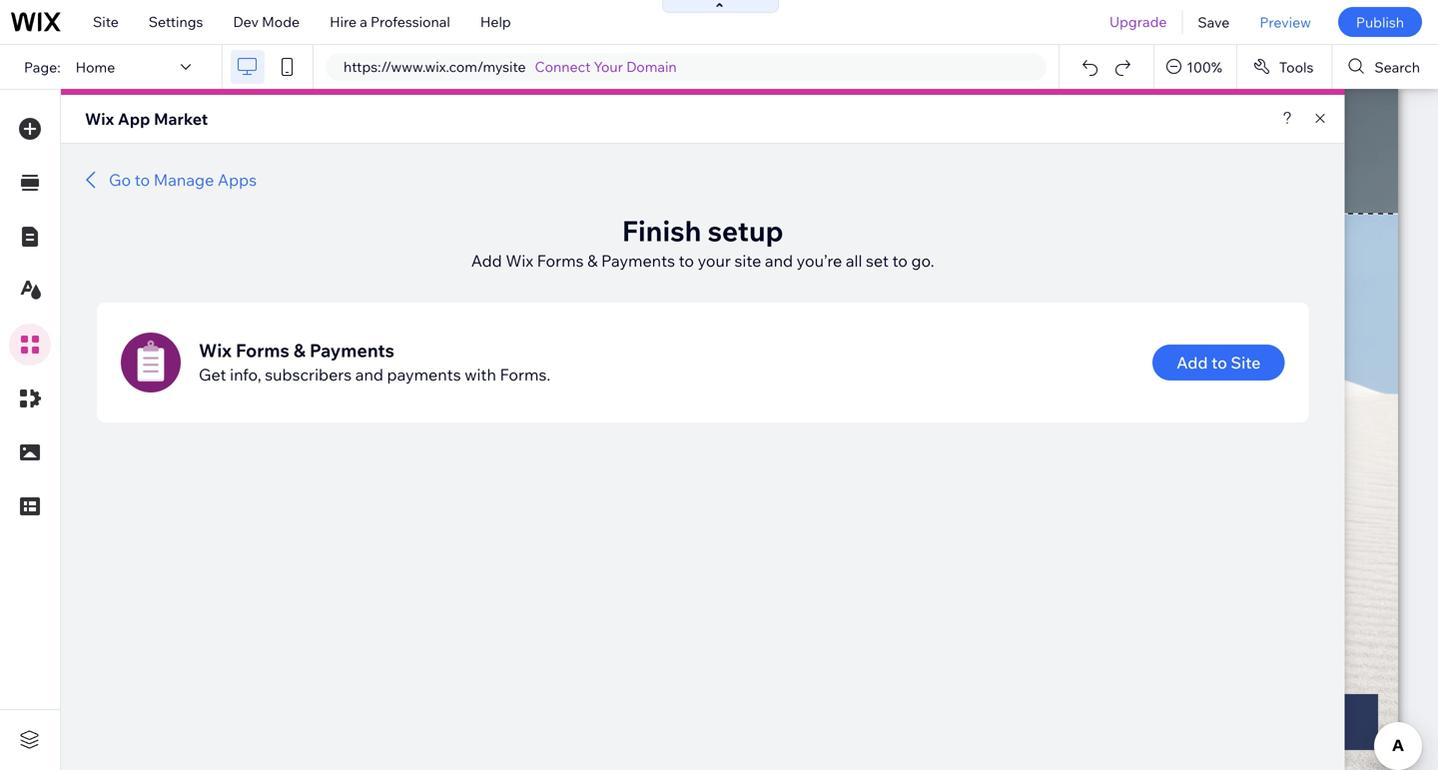 Task type: describe. For each thing, give the bounding box(es) containing it.
go.
[[912, 251, 935, 271]]

wix inside "finish setup add wix forms & payments to your site and you're all set to go."
[[506, 251, 534, 271]]

your
[[698, 251, 731, 271]]

& inside 'wix forms & payments get info, subscribers and payments with forms.'
[[294, 339, 306, 362]]

apps
[[218, 170, 257, 190]]

add inside "finish setup add wix forms & payments to your site and you're all set to go."
[[471, 251, 502, 271]]

get
[[199, 365, 226, 385]]

go to manage apps button
[[79, 168, 257, 192]]

save button
[[1183, 0, 1245, 44]]

help
[[480, 13, 511, 30]]

search button
[[1333, 45, 1439, 89]]

forms inside "finish setup add wix forms & payments to your site and you're all set to go."
[[537, 251, 584, 271]]

payments inside "finish setup add wix forms & payments to your site and you're all set to go."
[[602, 251, 675, 271]]

setup
[[708, 213, 784, 248]]

payments inside 'wix forms & payments get info, subscribers and payments with forms.'
[[310, 339, 395, 362]]

wix for &
[[199, 339, 232, 362]]

go
[[109, 170, 131, 190]]

connect
[[535, 58, 591, 75]]

your
[[594, 58, 623, 75]]

app
[[118, 109, 150, 129]]

go to manage apps
[[109, 170, 257, 190]]

save
[[1198, 13, 1230, 31]]

& inside "finish setup add wix forms & payments to your site and you're all set to go."
[[588, 251, 598, 271]]

to inside button
[[1212, 353, 1228, 373]]

set
[[866, 251, 889, 271]]

forms.
[[500, 365, 551, 385]]

manage
[[154, 170, 214, 190]]

tools
[[1280, 58, 1314, 76]]

100% button
[[1155, 45, 1237, 89]]

0 vertical spatial site
[[93, 13, 119, 30]]

preview
[[1260, 13, 1312, 31]]

you're
[[797, 251, 843, 271]]

professional
[[371, 13, 450, 30]]

wix forms & payments get info, subscribers and payments with forms.
[[199, 339, 551, 385]]

domain
[[627, 58, 677, 75]]



Task type: vqa. For each thing, say whether or not it's contained in the screenshot.
by
no



Task type: locate. For each thing, give the bounding box(es) containing it.
site
[[93, 13, 119, 30], [1231, 353, 1261, 373]]

2 vertical spatial wix
[[199, 339, 232, 362]]

hire
[[330, 13, 357, 30]]

wix
[[85, 109, 114, 129], [506, 251, 534, 271], [199, 339, 232, 362]]

1 vertical spatial and
[[355, 365, 384, 385]]

publish button
[[1339, 7, 1423, 37]]

subscribers
[[265, 365, 352, 385]]

0 vertical spatial and
[[765, 251, 793, 271]]

add inside button
[[1177, 353, 1209, 373]]

2 horizontal spatial wix
[[506, 251, 534, 271]]

1 horizontal spatial &
[[588, 251, 598, 271]]

0 vertical spatial payments
[[602, 251, 675, 271]]

1 vertical spatial site
[[1231, 353, 1261, 373]]

1 horizontal spatial wix
[[199, 339, 232, 362]]

and left payments in the top left of the page
[[355, 365, 384, 385]]

0 horizontal spatial forms
[[236, 339, 290, 362]]

hire a professional
[[330, 13, 450, 30]]

0 horizontal spatial payments
[[310, 339, 395, 362]]

wix for market
[[85, 109, 114, 129]]

all
[[846, 251, 863, 271]]

settings
[[149, 13, 203, 30]]

home
[[76, 58, 115, 76]]

preview button
[[1245, 0, 1327, 44]]

0 horizontal spatial &
[[294, 339, 306, 362]]

forms
[[537, 251, 584, 271], [236, 339, 290, 362]]

finish setup add wix forms & payments to your site and you're all set to go.
[[471, 213, 935, 271]]

forms inside 'wix forms & payments get info, subscribers and payments with forms.'
[[236, 339, 290, 362]]

wix app market
[[85, 109, 208, 129]]

0 vertical spatial wix
[[85, 109, 114, 129]]

1 horizontal spatial and
[[765, 251, 793, 271]]

dev mode
[[233, 13, 300, 30]]

1 vertical spatial wix
[[506, 251, 534, 271]]

site
[[735, 251, 762, 271]]

0 horizontal spatial add
[[471, 251, 502, 271]]

and right site
[[765, 251, 793, 271]]

0 horizontal spatial site
[[93, 13, 119, 30]]

a
[[360, 13, 368, 30]]

0 horizontal spatial and
[[355, 365, 384, 385]]

0 vertical spatial forms
[[537, 251, 584, 271]]

and inside "finish setup add wix forms & payments to your site and you're all set to go."
[[765, 251, 793, 271]]

to
[[135, 170, 150, 190], [679, 251, 694, 271], [893, 251, 908, 271], [1212, 353, 1228, 373]]

upgrade
[[1110, 13, 1167, 30]]

payments
[[387, 365, 461, 385]]

wix inside 'wix forms & payments get info, subscribers and payments with forms.'
[[199, 339, 232, 362]]

search
[[1375, 58, 1421, 76]]

and
[[765, 251, 793, 271], [355, 365, 384, 385]]

100%
[[1187, 58, 1223, 76]]

1 horizontal spatial add
[[1177, 353, 1209, 373]]

1 horizontal spatial payments
[[602, 251, 675, 271]]

payments up subscribers
[[310, 339, 395, 362]]

https://www.wix.com/mysite connect your domain
[[344, 58, 677, 75]]

1 vertical spatial add
[[1177, 353, 1209, 373]]

add to site
[[1177, 353, 1261, 373]]

with
[[465, 365, 497, 385]]

publish
[[1357, 13, 1405, 31]]

0 vertical spatial &
[[588, 251, 598, 271]]

payments down finish
[[602, 251, 675, 271]]

0 horizontal spatial wix
[[85, 109, 114, 129]]

1 horizontal spatial forms
[[537, 251, 584, 271]]

1 vertical spatial &
[[294, 339, 306, 362]]

tools button
[[1238, 45, 1332, 89]]

info,
[[230, 365, 261, 385]]

&
[[588, 251, 598, 271], [294, 339, 306, 362]]

site inside button
[[1231, 353, 1261, 373]]

https://www.wix.com/mysite
[[344, 58, 526, 75]]

add
[[471, 251, 502, 271], [1177, 353, 1209, 373]]

finish
[[622, 213, 702, 248]]

1 horizontal spatial site
[[1231, 353, 1261, 373]]

dev
[[233, 13, 259, 30]]

payments
[[602, 251, 675, 271], [310, 339, 395, 362]]

1 vertical spatial payments
[[310, 339, 395, 362]]

1 vertical spatial forms
[[236, 339, 290, 362]]

mode
[[262, 13, 300, 30]]

0 vertical spatial add
[[471, 251, 502, 271]]

add to site button
[[1153, 345, 1285, 381]]

to inside button
[[135, 170, 150, 190]]

market
[[154, 109, 208, 129]]

and inside 'wix forms & payments get info, subscribers and payments with forms.'
[[355, 365, 384, 385]]



